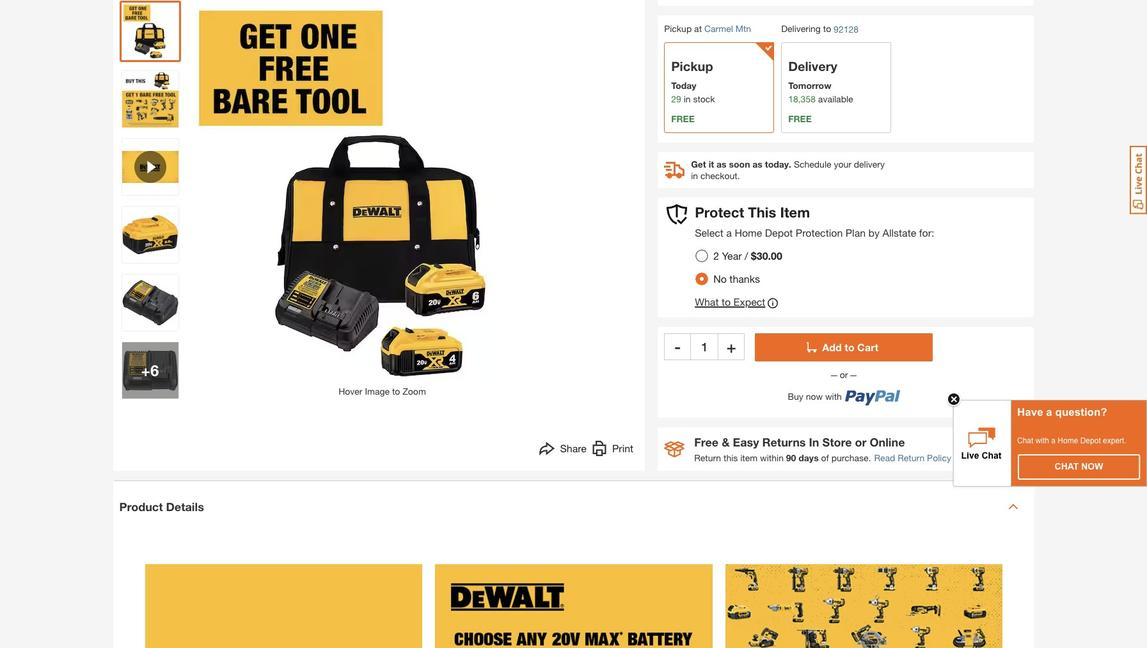 Task type: vqa. For each thing, say whether or not it's contained in the screenshot.
the Zoom at the left
yes



Task type: describe. For each thing, give the bounding box(es) containing it.
have
[[1018, 406, 1044, 418]]

free for delivery
[[789, 113, 812, 124]]

/
[[745, 250, 748, 262]]

a inside protect this item select a home depot protection plan by allstate for:
[[727, 227, 732, 239]]

&
[[722, 435, 730, 450]]

dewalt power tool batteries dcb246ck e1.1 image
[[122, 71, 178, 128]]

product
[[119, 500, 163, 514]]

get
[[691, 159, 706, 169]]

buy now with
[[788, 391, 842, 402]]

print
[[613, 442, 634, 455]]

protection
[[796, 227, 843, 239]]

image
[[365, 386, 390, 397]]

to for cart
[[845, 341, 855, 353]]

of
[[822, 453, 829, 464]]

details
[[166, 500, 204, 514]]

product details button
[[113, 482, 1035, 533]]

in for pickup
[[684, 93, 691, 104]]

2 as from the left
[[753, 159, 763, 169]]

delivery
[[854, 159, 885, 169]]

29
[[672, 93, 682, 104]]

2
[[714, 250, 719, 262]]

2 vertical spatial a
[[1052, 436, 1056, 445]]

2 return from the left
[[898, 453, 925, 464]]

stock
[[693, 93, 715, 104]]

this
[[748, 204, 777, 221]]

schedule
[[794, 159, 832, 169]]

schedule your delivery in checkout.
[[691, 159, 885, 181]]

share button
[[540, 441, 587, 460]]

0 vertical spatial or
[[838, 369, 851, 380]]

days
[[799, 453, 819, 464]]

within
[[760, 453, 784, 464]]

caret image
[[1008, 502, 1019, 512]]

at
[[695, 23, 702, 34]]

protect this item select a home depot protection plan by allstate for:
[[695, 204, 935, 239]]

store
[[823, 435, 852, 450]]

buy
[[788, 391, 804, 402]]

dewalt power tool batteries dcb246ck a0.2 image
[[122, 207, 178, 263]]

delivering to 92128
[[782, 23, 859, 34]]

expert.
[[1104, 436, 1127, 445]]

to inside button
[[392, 386, 400, 397]]

by
[[869, 227, 880, 239]]

checkout.
[[701, 170, 740, 181]]

92128
[[834, 24, 859, 34]]

delivery
[[789, 59, 838, 73]]

buy now with button
[[755, 381, 933, 406]]

no thanks
[[714, 273, 760, 285]]

carmel mtn button
[[705, 23, 751, 34]]

dewalt power tool batteries dcb246ck 4f.4 image
[[122, 343, 178, 399]]

dewalt power tool batteries dcb246ck 66.3 image
[[122, 275, 178, 331]]

or inside "free & easy returns in store or online return this item within 90 days of purchase. read return policy"
[[855, 435, 867, 450]]

1 return from the left
[[695, 453, 721, 464]]

it
[[709, 159, 714, 169]]

protect
[[695, 204, 745, 221]]

+ button
[[718, 334, 745, 361]]

this
[[724, 453, 738, 464]]

what to expect button
[[695, 296, 779, 311]]

chat
[[1055, 461, 1079, 472]]

add to cart button
[[755, 334, 933, 362]]

chat now
[[1055, 461, 1104, 472]]

available
[[819, 93, 854, 104]]

item
[[741, 453, 758, 464]]

allstate
[[883, 227, 917, 239]]

for:
[[920, 227, 935, 239]]

cart
[[858, 341, 879, 353]]

add
[[823, 341, 842, 353]]

92128 link
[[834, 22, 859, 36]]

pickup today 29 in stock
[[672, 59, 715, 104]]

product details
[[119, 500, 204, 514]]

thanks
[[730, 273, 760, 285]]

what to expect
[[695, 296, 766, 308]]

pickup for pickup at carmel mtn
[[664, 23, 692, 34]]

to for expect
[[722, 296, 731, 308]]

live chat image
[[1130, 146, 1148, 214]]

mtn
[[736, 23, 751, 34]]

+ for +
[[727, 338, 736, 356]]

purchase.
[[832, 453, 871, 464]]

1 horizontal spatial with
[[1036, 436, 1050, 445]]

option group containing 2 year /
[[691, 245, 793, 291]]

hover image to zoom button
[[190, 1, 574, 398]]

year
[[722, 250, 742, 262]]



Task type: locate. For each thing, give the bounding box(es) containing it.
delivery tomorrow 18,358 available
[[789, 59, 854, 104]]

1 horizontal spatial free
[[789, 113, 812, 124]]

- button
[[664, 334, 691, 361]]

1 horizontal spatial as
[[753, 159, 763, 169]]

a right select
[[727, 227, 732, 239]]

with right chat
[[1036, 436, 1050, 445]]

in down get
[[691, 170, 698, 181]]

0 horizontal spatial with
[[826, 391, 842, 402]]

1 horizontal spatial depot
[[1081, 436, 1101, 445]]

share
[[560, 442, 587, 455]]

0 horizontal spatial in
[[684, 93, 691, 104]]

in
[[684, 93, 691, 104], [691, 170, 698, 181]]

soon
[[729, 159, 750, 169]]

0 vertical spatial with
[[826, 391, 842, 402]]

+ for + 6
[[141, 362, 150, 380]]

free
[[695, 435, 719, 450]]

None field
[[691, 334, 718, 361]]

return down "free"
[[695, 453, 721, 464]]

1 vertical spatial or
[[855, 435, 867, 450]]

pickup left 'at'
[[664, 23, 692, 34]]

6095062767001 image
[[122, 139, 178, 195]]

90
[[787, 453, 796, 464]]

print button
[[592, 441, 634, 460]]

tomorrow
[[789, 80, 832, 91]]

1 as from the left
[[717, 159, 727, 169]]

item
[[780, 204, 810, 221]]

online
[[870, 435, 905, 450]]

depot
[[765, 227, 793, 239], [1081, 436, 1101, 445]]

delivering
[[782, 23, 821, 34]]

to left the 92128
[[824, 23, 832, 34]]

1 horizontal spatial home
[[1058, 436, 1079, 445]]

0 horizontal spatial return
[[695, 453, 721, 464]]

zoom
[[403, 386, 426, 397]]

expect
[[734, 296, 766, 308]]

1 vertical spatial depot
[[1081, 436, 1101, 445]]

in
[[809, 435, 820, 450]]

return right read
[[898, 453, 925, 464]]

to right add
[[845, 341, 855, 353]]

free for pickup
[[672, 113, 695, 124]]

0 vertical spatial a
[[727, 227, 732, 239]]

1 horizontal spatial return
[[898, 453, 925, 464]]

0 vertical spatial home
[[735, 227, 763, 239]]

as right it
[[717, 159, 727, 169]]

or
[[838, 369, 851, 380], [855, 435, 867, 450]]

as right soon
[[753, 159, 763, 169]]

to inside delivering to 92128
[[824, 23, 832, 34]]

no
[[714, 273, 727, 285]]

select
[[695, 227, 724, 239]]

+ 6
[[141, 362, 159, 380]]

home inside protect this item select a home depot protection plan by allstate for:
[[735, 227, 763, 239]]

pickup inside pickup today 29 in stock
[[672, 59, 713, 73]]

0 vertical spatial depot
[[765, 227, 793, 239]]

6
[[150, 362, 159, 380]]

have a question?
[[1018, 406, 1108, 418]]

1 vertical spatial a
[[1047, 406, 1053, 418]]

hover image to zoom
[[339, 386, 426, 397]]

or up purchase.
[[855, 435, 867, 450]]

0 vertical spatial pickup
[[664, 23, 692, 34]]

1 horizontal spatial or
[[855, 435, 867, 450]]

0 horizontal spatial +
[[141, 362, 150, 380]]

read
[[875, 453, 896, 464]]

as
[[717, 159, 727, 169], [753, 159, 763, 169]]

home up 'chat'
[[1058, 436, 1079, 445]]

carmel
[[705, 23, 733, 34]]

in right 29
[[684, 93, 691, 104]]

pickup up today
[[672, 59, 713, 73]]

today
[[672, 80, 697, 91]]

1 vertical spatial with
[[1036, 436, 1050, 445]]

depot left the expert.
[[1081, 436, 1101, 445]]

home up "2 year / $30.00"
[[735, 227, 763, 239]]

0 horizontal spatial or
[[838, 369, 851, 380]]

free
[[672, 113, 695, 124], [789, 113, 812, 124]]

to right 'what'
[[722, 296, 731, 308]]

hover
[[339, 386, 363, 397]]

in for schedule
[[691, 170, 698, 181]]

question?
[[1056, 406, 1108, 418]]

pickup at carmel mtn
[[664, 23, 751, 34]]

$30.00
[[751, 250, 783, 262]]

+
[[727, 338, 736, 356], [141, 362, 150, 380]]

free down 18,358
[[789, 113, 812, 124]]

in inside pickup today 29 in stock
[[684, 93, 691, 104]]

dewalt power tool batteries dcb246ck 64.0 image
[[122, 3, 178, 60]]

a right chat
[[1052, 436, 1056, 445]]

free down 29
[[672, 113, 695, 124]]

1 vertical spatial pickup
[[672, 59, 713, 73]]

free & easy returns in store or online return this item within 90 days of purchase. read return policy
[[695, 435, 952, 464]]

today.
[[765, 159, 792, 169]]

2 year / $30.00
[[714, 250, 783, 262]]

with
[[826, 391, 842, 402], [1036, 436, 1050, 445]]

1 horizontal spatial in
[[691, 170, 698, 181]]

add to cart
[[823, 341, 879, 353]]

1 free from the left
[[672, 113, 695, 124]]

read return policy link
[[875, 451, 952, 465]]

to left zoom
[[392, 386, 400, 397]]

1 horizontal spatial +
[[727, 338, 736, 356]]

option group
[[691, 245, 793, 291]]

1 vertical spatial home
[[1058, 436, 1079, 445]]

chat with a home depot expert.
[[1018, 436, 1127, 445]]

pickup for pickup today 29 in stock
[[672, 59, 713, 73]]

policy
[[928, 453, 952, 464]]

0 horizontal spatial home
[[735, 227, 763, 239]]

icon image
[[664, 442, 685, 458]]

0 vertical spatial in
[[684, 93, 691, 104]]

home
[[735, 227, 763, 239], [1058, 436, 1079, 445]]

-
[[675, 338, 681, 356]]

a
[[727, 227, 732, 239], [1047, 406, 1053, 418], [1052, 436, 1056, 445]]

to for 92128
[[824, 23, 832, 34]]

now
[[1082, 461, 1104, 472]]

+ inside button
[[727, 338, 736, 356]]

2 free from the left
[[789, 113, 812, 124]]

what
[[695, 296, 719, 308]]

get it as soon as today.
[[691, 159, 792, 169]]

or up "buy now with" 'button' at the bottom right of page
[[838, 369, 851, 380]]

returns
[[763, 435, 806, 450]]

0 horizontal spatial depot
[[765, 227, 793, 239]]

0 horizontal spatial as
[[717, 159, 727, 169]]

1 vertical spatial in
[[691, 170, 698, 181]]

in inside schedule your delivery in checkout.
[[691, 170, 698, 181]]

chat
[[1018, 436, 1034, 445]]

easy
[[733, 435, 759, 450]]

chat now link
[[1019, 455, 1140, 479]]

0 horizontal spatial free
[[672, 113, 695, 124]]

depot down the item
[[765, 227, 793, 239]]

depot inside protect this item select a home depot protection plan by allstate for:
[[765, 227, 793, 239]]

a right have
[[1047, 406, 1053, 418]]

to
[[824, 23, 832, 34], [722, 296, 731, 308], [845, 341, 855, 353], [392, 386, 400, 397]]

now
[[806, 391, 823, 402]]

with right now
[[826, 391, 842, 402]]

pickup
[[664, 23, 692, 34], [672, 59, 713, 73]]

your
[[834, 159, 852, 169]]

0 vertical spatial +
[[727, 338, 736, 356]]

18,358
[[789, 93, 816, 104]]

1 vertical spatial +
[[141, 362, 150, 380]]

plan
[[846, 227, 866, 239]]

with inside 'button'
[[826, 391, 842, 402]]



